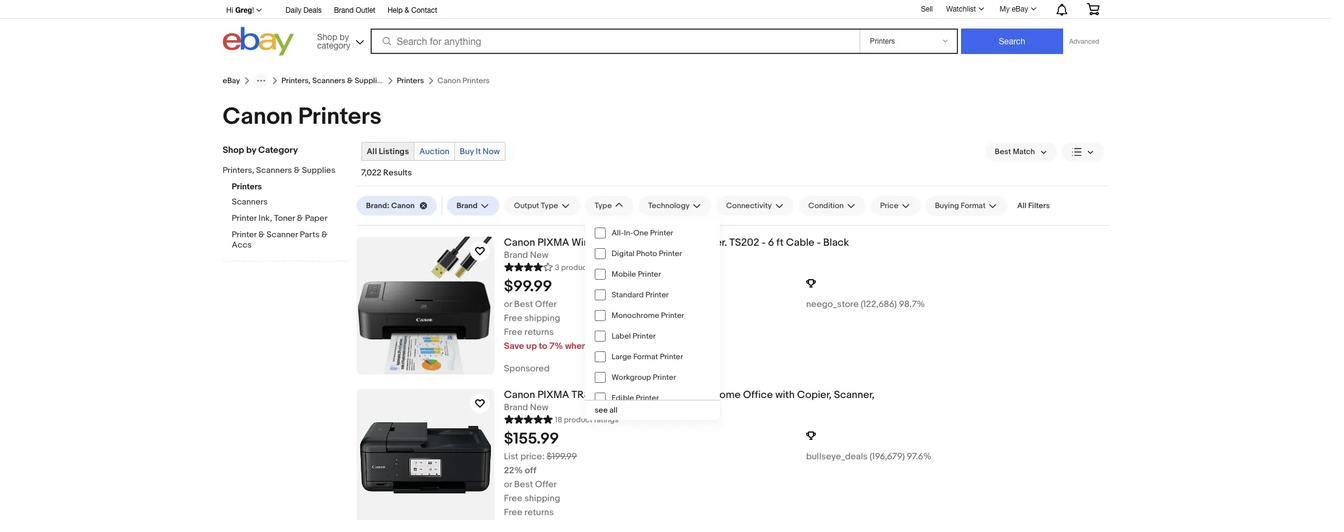 Task type: locate. For each thing, give the bounding box(es) containing it.
all listings
[[367, 146, 409, 157]]

new up $99.99
[[530, 250, 548, 261]]

new
[[530, 250, 548, 261], [530, 402, 548, 414]]

printer & scanner parts & accs link
[[232, 230, 347, 252]]

printers, scanners & supplies printers scanners printer ink, toner & paper printer & scanner parts & accs
[[223, 165, 336, 250]]

buy
[[460, 146, 474, 157]]

1 horizontal spatial ebay
[[1012, 5, 1028, 13]]

ebay
[[1012, 5, 1028, 13], [223, 76, 240, 86]]

printers inside printers, scanners & supplies printers scanners printer ink, toner & paper printer & scanner parts & accs
[[232, 182, 262, 192]]

scanners up canon printers
[[312, 76, 345, 86]]

pixma inside canon pixma wireless all-in-one inkjet printer. ts202 - 6 ft cable - black brand new
[[538, 237, 569, 249]]

2 vertical spatial printers
[[232, 182, 262, 192]]

bullseye_deals
[[806, 451, 868, 463]]

0 vertical spatial best
[[514, 299, 533, 310]]

shipping up "to"
[[525, 313, 560, 324]]

offer
[[535, 299, 557, 310], [535, 479, 557, 491]]

all for all listings
[[367, 146, 377, 157]]

printer up digital photo printer link
[[650, 228, 673, 238]]

canon up "4.5 out of 5 stars." image
[[504, 237, 535, 249]]

all left filters
[[1017, 201, 1027, 211]]

- left 6
[[762, 237, 766, 249]]

0 vertical spatial returns
[[525, 327, 554, 338]]

0 vertical spatial supplies
[[355, 76, 386, 86]]

now
[[483, 146, 500, 157]]

brand: canon link
[[356, 196, 437, 216]]

standard
[[612, 290, 644, 300]]

0 horizontal spatial printers
[[232, 182, 262, 192]]

& right the help
[[405, 6, 409, 15]]

product right 18
[[564, 415, 593, 425]]

home
[[712, 389, 741, 402]]

all- left photo
[[615, 237, 631, 249]]

best down $99.99
[[514, 299, 533, 310]]

1 horizontal spatial printers
[[298, 103, 382, 131]]

2 best from the top
[[514, 479, 533, 491]]

daily deals link
[[286, 4, 322, 18]]

1 new from the top
[[530, 250, 548, 261]]

2 horizontal spatial printers
[[397, 76, 424, 86]]

or inside $155.99 list price: $199.99 22% off or best offer free shipping free returns
[[504, 479, 512, 491]]

or
[[504, 299, 512, 310], [504, 479, 512, 491]]

supplies inside printers, scanners & supplies printers scanners printer ink, toner & paper printer & scanner parts & accs
[[302, 165, 336, 176]]

-
[[762, 237, 766, 249], [817, 237, 821, 249]]

shipping down off
[[525, 493, 560, 505]]

printer right "format"
[[660, 352, 683, 362]]

one for $155.99
[[640, 389, 660, 402]]

pixma for $155.99
[[538, 389, 569, 402]]

edible printer
[[612, 394, 659, 403]]

1 vertical spatial product
[[564, 415, 593, 425]]

canon up 'shop by category'
[[223, 103, 293, 131]]

printers, inside printers, scanners & supplies printers scanners printer ink, toner & paper printer & scanner parts & accs
[[223, 165, 254, 176]]

offer down $99.99
[[535, 299, 557, 310]]

standard printer
[[612, 290, 669, 300]]

neego_store (122,686) 98.7%
[[806, 299, 925, 310]]

pixma up 3 product ratings link in the bottom left of the page
[[538, 237, 569, 249]]

printers, up canon printers
[[281, 76, 311, 86]]

help
[[388, 6, 403, 15]]

2 offer from the top
[[535, 479, 557, 491]]

1 vertical spatial shipping
[[525, 493, 560, 505]]

up
[[526, 341, 537, 352]]

0 vertical spatial ebay
[[1012, 5, 1028, 13]]

0 horizontal spatial supplies
[[302, 165, 336, 176]]

all inside button
[[1017, 201, 1027, 211]]

brand left "outlet"
[[334, 6, 354, 15]]

shipping
[[525, 313, 560, 324], [525, 493, 560, 505]]

1 vertical spatial all
[[1017, 201, 1027, 211]]

banner containing sell
[[223, 0, 1109, 59]]

supplies up scanners link
[[302, 165, 336, 176]]

offer down off
[[535, 479, 557, 491]]

product right 3
[[561, 263, 590, 273]]

ratings down edible
[[594, 415, 619, 425]]

1 vertical spatial new
[[530, 402, 548, 414]]

accs
[[232, 240, 252, 250]]

0 vertical spatial or
[[504, 299, 512, 310]]

brand outlet link
[[334, 4, 375, 18]]

printers, scanners & supplies link up canon printers
[[281, 76, 386, 86]]

scanners up ink,
[[232, 197, 268, 207]]

my
[[1000, 5, 1010, 13]]

shop
[[223, 145, 244, 156]]

monochrome
[[612, 311, 659, 321]]

canon right the brand:
[[391, 201, 415, 211]]

office
[[743, 389, 773, 402]]

sponsored
[[504, 363, 550, 375]]

1 vertical spatial ratings
[[594, 415, 619, 425]]

main content
[[356, 131, 1109, 521]]

best inside $99.99 or best offer free shipping free returns save up to 7% when you buy more
[[514, 299, 533, 310]]

3 free from the top
[[504, 493, 522, 505]]

offer inside $155.99 list price: $199.99 22% off or best offer free shipping free returns
[[535, 479, 557, 491]]

free
[[504, 313, 522, 324], [504, 327, 522, 338], [504, 493, 522, 505], [504, 507, 522, 519]]

large format printer
[[612, 352, 683, 362]]

all-
[[612, 228, 624, 238], [615, 237, 631, 249], [611, 389, 627, 402]]

- left black
[[817, 237, 821, 249]]

ratings for $99.99
[[592, 263, 616, 273]]

1 free from the top
[[504, 313, 522, 324]]

all- up digital
[[612, 228, 624, 238]]

best inside $155.99 list price: $199.99 22% off or best offer free shipping free returns
[[514, 479, 533, 491]]

2 returns from the top
[[525, 507, 554, 519]]

0 vertical spatial brand
[[334, 6, 354, 15]]

pixma up 18 product ratings link
[[538, 389, 569, 402]]

2 shipping from the top
[[525, 493, 560, 505]]

1 vertical spatial offer
[[535, 479, 557, 491]]

supplies for printers, scanners & supplies
[[355, 76, 386, 86]]

returns up "to"
[[525, 327, 554, 338]]

canon
[[223, 103, 293, 131], [391, 201, 415, 211], [504, 237, 535, 249], [504, 389, 535, 402]]

banner
[[223, 0, 1109, 59]]

supplies
[[355, 76, 386, 86], [302, 165, 336, 176]]

2 vertical spatial brand
[[504, 402, 528, 414]]

printer left for
[[662, 389, 693, 402]]

1 offer from the top
[[535, 299, 557, 310]]

None submit
[[961, 29, 1063, 54]]

or down $99.99
[[504, 299, 512, 310]]

1 best from the top
[[514, 299, 533, 310]]

new up $155.99
[[530, 402, 548, 414]]

1 vertical spatial pixma
[[538, 389, 569, 402]]

digital
[[612, 249, 635, 259]]

1 horizontal spatial supplies
[[355, 76, 386, 86]]

& up canon printers
[[347, 76, 353, 86]]

(122,686)
[[861, 299, 897, 310]]

18 product ratings
[[555, 415, 619, 425]]

0 vertical spatial scanners
[[312, 76, 345, 86]]

0 vertical spatial offer
[[535, 299, 557, 310]]

shipping inside $155.99 list price: $199.99 22% off or best offer free shipping free returns
[[525, 493, 560, 505]]

0 vertical spatial all
[[367, 146, 377, 157]]

canon inside canon pixma wireless all-in-one inkjet printer. ts202 - 6 ft cable - black brand new
[[504, 237, 535, 249]]

see all
[[595, 406, 618, 416]]

returns down off
[[525, 507, 554, 519]]

one inside the canon pixma tr8620 all-in-one printer for home office with copier, scanner, brand new
[[640, 389, 660, 402]]

scanners for printers, scanners & supplies printers scanners printer ink, toner & paper printer & scanner parts & accs
[[256, 165, 292, 176]]

or down 22%
[[504, 479, 512, 491]]

1 horizontal spatial -
[[817, 237, 821, 249]]

1 vertical spatial printers
[[298, 103, 382, 131]]

& inside account navigation
[[405, 6, 409, 15]]

$99.99 or best offer free shipping free returns save up to 7% when you buy more
[[504, 278, 645, 352]]

ratings inside 3 product ratings link
[[592, 263, 616, 273]]

printer up "format"
[[633, 332, 656, 341]]

1 horizontal spatial printers,
[[281, 76, 311, 86]]

0 horizontal spatial all
[[367, 146, 377, 157]]

label printer link
[[585, 326, 720, 347]]

1 vertical spatial or
[[504, 479, 512, 491]]

printer left ink,
[[232, 213, 257, 224]]

1 vertical spatial returns
[[525, 507, 554, 519]]

ebay inside account navigation
[[1012, 5, 1028, 13]]

2 vertical spatial scanners
[[232, 197, 268, 207]]

0 vertical spatial shipping
[[525, 313, 560, 324]]

best down off
[[514, 479, 533, 491]]

all- inside the canon pixma tr8620 all-in-one printer for home office with copier, scanner, brand new
[[611, 389, 627, 402]]

all- inside canon pixma wireless all-in-one inkjet printer. ts202 - 6 ft cable - black brand new
[[615, 237, 631, 249]]

pixma inside the canon pixma tr8620 all-in-one printer for home office with copier, scanner, brand new
[[538, 389, 569, 402]]

printers, down shop
[[223, 165, 254, 176]]

parts
[[300, 230, 320, 240]]

brand up $99.99
[[504, 250, 528, 261]]

6
[[768, 237, 774, 249]]

shipping inside $99.99 or best offer free shipping free returns save up to 7% when you buy more
[[525, 313, 560, 324]]

$99.99
[[504, 278, 552, 296]]

ratings down digital
[[592, 263, 616, 273]]

printers,
[[281, 76, 311, 86], [223, 165, 254, 176]]

all up 7,022
[[367, 146, 377, 157]]

1 returns from the top
[[525, 327, 554, 338]]

in- for $99.99
[[631, 237, 644, 249]]

deals
[[304, 6, 322, 15]]

all
[[367, 146, 377, 157], [1017, 201, 1027, 211]]

product for $155.99
[[564, 415, 593, 425]]

18 product ratings link
[[504, 414, 619, 425]]

2 - from the left
[[817, 237, 821, 249]]

0 vertical spatial ratings
[[592, 263, 616, 273]]

1 vertical spatial brand
[[504, 250, 528, 261]]

all for all filters
[[1017, 201, 1027, 211]]

pixma
[[538, 237, 569, 249], [538, 389, 569, 402]]

3 product ratings link
[[504, 261, 616, 273]]

printers, for printers, scanners & supplies
[[281, 76, 311, 86]]

canon pixma wireless all-in-one inkjet printer. ts202 - 6 ft cable - black image
[[356, 237, 494, 375]]

one inside canon pixma wireless all-in-one inkjet printer. ts202 - 6 ft cable - black brand new
[[644, 237, 664, 249]]

brand outlet
[[334, 6, 375, 15]]

monochrome printer link
[[585, 306, 720, 326]]

7%
[[550, 341, 563, 352]]

0 vertical spatial printers, scanners & supplies link
[[281, 76, 386, 86]]

all- up all
[[611, 389, 627, 402]]

label
[[612, 332, 631, 341]]

digital photo printer link
[[585, 244, 720, 264]]

in- inside the canon pixma tr8620 all-in-one printer for home office with copier, scanner, brand new
[[627, 389, 640, 402]]

scanners down category
[[256, 165, 292, 176]]

1 vertical spatial ebay
[[223, 76, 240, 86]]

sell
[[921, 5, 933, 13]]

1 shipping from the top
[[525, 313, 560, 324]]

canon for canon pixma tr8620 all-in-one printer for home office with copier, scanner, brand new
[[504, 389, 535, 402]]

0 horizontal spatial -
[[762, 237, 766, 249]]

3
[[555, 263, 560, 273]]

printers, scanners & supplies link down category
[[223, 165, 338, 177]]

0 vertical spatial printers,
[[281, 76, 311, 86]]

2 pixma from the top
[[538, 389, 569, 402]]

type button
[[585, 196, 634, 216]]

canon inside the canon pixma tr8620 all-in-one printer for home office with copier, scanner, brand new
[[504, 389, 535, 402]]

1 vertical spatial scanners
[[256, 165, 292, 176]]

1 vertical spatial supplies
[[302, 165, 336, 176]]

ratings inside 18 product ratings link
[[594, 415, 619, 425]]

ts202
[[729, 237, 759, 249]]

canon up 5.0 out of 5 stars. image
[[504, 389, 535, 402]]

1 or from the top
[[504, 299, 512, 310]]

1 vertical spatial printers,
[[223, 165, 254, 176]]

0 vertical spatial product
[[561, 263, 590, 273]]

0 vertical spatial new
[[530, 250, 548, 261]]

returns inside $155.99 list price: $199.99 22% off or best offer free shipping free returns
[[525, 507, 554, 519]]

1 pixma from the top
[[538, 237, 569, 249]]

main content containing $99.99
[[356, 131, 1109, 521]]

sell link
[[916, 5, 938, 13]]

help & contact
[[388, 6, 437, 15]]

canon pixma tr8620 all-in-one printer for home office with copier, scanner, link
[[504, 389, 1109, 402]]

1 horizontal spatial all
[[1017, 201, 1027, 211]]

0 horizontal spatial printers,
[[223, 165, 254, 176]]

printers, for printers, scanners & supplies printers scanners printer ink, toner & paper printer & scanner parts & accs
[[223, 165, 254, 176]]

scanners for printers, scanners & supplies
[[312, 76, 345, 86]]

supplies left printers link
[[355, 76, 386, 86]]

in- inside canon pixma wireless all-in-one inkjet printer. ts202 - 6 ft cable - black brand new
[[631, 237, 644, 249]]

1 vertical spatial best
[[514, 479, 533, 491]]

when
[[565, 341, 587, 352]]

2 or from the top
[[504, 479, 512, 491]]

& right toner on the top left of page
[[297, 213, 303, 224]]

mobile
[[612, 270, 636, 279]]

edible
[[612, 394, 634, 403]]

brand up $155.99
[[504, 402, 528, 414]]

0 vertical spatial pixma
[[538, 237, 569, 249]]

2 new from the top
[[530, 402, 548, 414]]

help & contact link
[[388, 4, 437, 18]]



Task type: describe. For each thing, give the bounding box(es) containing it.
off
[[525, 465, 536, 477]]

7,022 results
[[361, 168, 412, 178]]

workgroup printer link
[[585, 368, 720, 388]]

listings
[[379, 146, 409, 157]]

photo
[[636, 249, 657, 259]]

canon for canon printers
[[223, 103, 293, 131]]

returns inside $99.99 or best offer free shipping free returns save up to 7% when you buy more
[[525, 327, 554, 338]]

supplies for printers, scanners & supplies printers scanners printer ink, toner & paper printer & scanner parts & accs
[[302, 165, 336, 176]]

by
[[246, 145, 256, 156]]

1 - from the left
[[762, 237, 766, 249]]

workgroup
[[612, 373, 651, 383]]

auction
[[419, 146, 450, 157]]

see
[[595, 406, 608, 416]]

all- for $99.99
[[615, 237, 631, 249]]

ratings for $155.99
[[594, 415, 619, 425]]

cable
[[786, 237, 815, 249]]

all listings link
[[362, 143, 414, 160]]

scanner
[[267, 230, 298, 240]]

edible printer link
[[585, 388, 720, 409]]

advanced link
[[1063, 29, 1106, 53]]

paper
[[305, 213, 327, 224]]

wireless
[[572, 237, 612, 249]]

my ebay link
[[993, 2, 1042, 16]]

2 free from the top
[[504, 327, 522, 338]]

scanners link
[[232, 197, 347, 208]]

brand inside the canon pixma tr8620 all-in-one printer for home office with copier, scanner, brand new
[[504, 402, 528, 414]]

large format printer link
[[585, 347, 720, 368]]

printer down the digital photo printer
[[638, 270, 661, 279]]

contact
[[411, 6, 437, 15]]

top rated plus image
[[806, 431, 816, 441]]

buy it now link
[[455, 143, 505, 160]]

type
[[595, 201, 612, 211]]

canon printers
[[223, 103, 382, 131]]

one for $99.99
[[644, 237, 664, 249]]

brand inside canon pixma wireless all-in-one inkjet printer. ts202 - 6 ft cable - black brand new
[[504, 250, 528, 261]]

(196,679)
[[870, 451, 905, 463]]

your shopping cart image
[[1086, 3, 1100, 15]]

5.0 out of 5 stars. image
[[504, 414, 553, 425]]

printer inside the canon pixma tr8620 all-in-one printer for home office with copier, scanner, brand new
[[662, 389, 693, 402]]

printer down workgroup printer
[[636, 394, 659, 403]]

1 vertical spatial printers, scanners & supplies link
[[223, 165, 338, 177]]

watchlist
[[946, 5, 976, 13]]

pixma for $99.99
[[538, 237, 569, 249]]

new inside canon pixma wireless all-in-one inkjet printer. ts202 - 6 ft cable - black brand new
[[530, 250, 548, 261]]

canon pixma wireless all-in-one inkjet printer. ts202 - 6 ft cable - black link
[[504, 237, 1109, 250]]

0 vertical spatial printers
[[397, 76, 424, 86]]

canon pixma tr8620 all-in-one printer for home office with copier, scanner, brand new
[[504, 389, 875, 414]]

see all button
[[585, 401, 720, 420]]

& down ink,
[[259, 230, 265, 240]]

canon for canon pixma wireless all-in-one inkjet printer. ts202 - 6 ft cable - black brand new
[[504, 237, 535, 249]]

monochrome printer
[[612, 311, 684, 321]]

tr8620
[[572, 389, 609, 402]]

printer ink, toner & paper link
[[232, 213, 347, 225]]

all- for $155.99
[[611, 389, 627, 402]]

printer up label printer link
[[661, 311, 684, 321]]

printers link
[[397, 76, 424, 86]]

none submit inside "banner"
[[961, 29, 1063, 54]]

results
[[383, 168, 412, 178]]

outlet
[[356, 6, 375, 15]]

offer inside $99.99 or best offer free shipping free returns save up to 7% when you buy more
[[535, 299, 557, 310]]

in- for $155.99
[[627, 389, 640, 402]]

printer right photo
[[659, 249, 682, 259]]

all-in-one printer
[[612, 228, 673, 238]]

printer down mobile printer link
[[646, 290, 669, 300]]

ebay link
[[223, 76, 240, 86]]

format
[[633, 352, 658, 362]]

mobile printer
[[612, 270, 661, 279]]

canon pixma tr8620 all-in-one printer for home office with copier, scanner, image
[[356, 389, 494, 521]]

4.5 out of 5 stars. image
[[504, 261, 553, 273]]

brand:
[[366, 201, 390, 211]]

it
[[476, 146, 481, 157]]

printers, scanners & supplies
[[281, 76, 386, 86]]

$155.99
[[504, 430, 559, 449]]

price:
[[521, 451, 545, 463]]

& right 'parts'
[[322, 230, 328, 240]]

all filters
[[1017, 201, 1050, 211]]

4 free from the top
[[504, 507, 522, 519]]

advanced
[[1069, 38, 1099, 45]]

neego_store
[[806, 299, 859, 310]]

printer down large format printer link
[[653, 373, 676, 383]]

or inside $99.99 or best offer free shipping free returns save up to 7% when you buy more
[[504, 299, 512, 310]]

& down category
[[294, 165, 300, 176]]

filters
[[1028, 201, 1050, 211]]

printer.
[[694, 237, 727, 249]]

shop by category
[[223, 145, 298, 156]]

printer left scanner at left top
[[232, 230, 257, 240]]

new inside the canon pixma tr8620 all-in-one printer for home office with copier, scanner, brand new
[[530, 402, 548, 414]]

digital photo printer
[[612, 249, 682, 259]]

98.7%
[[899, 299, 925, 310]]

all filters button
[[1012, 196, 1055, 216]]

canon pixma wireless all-in-one inkjet printer. ts202 - 6 ft cable - black brand new
[[504, 237, 849, 261]]

one inside all-in-one printer link
[[633, 228, 648, 238]]

$155.99 list price: $199.99 22% off or best offer free shipping free returns
[[504, 430, 577, 519]]

97.6%
[[907, 451, 932, 463]]

brand: canon
[[366, 201, 415, 211]]

label printer
[[612, 332, 656, 341]]

my ebay
[[1000, 5, 1028, 13]]

list
[[504, 451, 518, 463]]

ft
[[777, 237, 784, 249]]

you
[[589, 341, 604, 352]]

product for $99.99
[[561, 263, 590, 273]]

save
[[504, 341, 524, 352]]

0 horizontal spatial ebay
[[223, 76, 240, 86]]

all
[[610, 406, 618, 416]]

brand inside account navigation
[[334, 6, 354, 15]]

toner
[[274, 213, 295, 224]]

for
[[695, 389, 710, 402]]

buy it now
[[460, 146, 500, 157]]

black
[[823, 237, 849, 249]]

scanner,
[[834, 389, 875, 402]]

top rated plus image
[[806, 279, 816, 289]]

large
[[612, 352, 632, 362]]

standard printer link
[[585, 285, 720, 306]]

7,022
[[361, 168, 381, 178]]

account navigation
[[223, 0, 1109, 19]]

inkjet
[[666, 237, 692, 249]]

18
[[555, 415, 562, 425]]



Task type: vqa. For each thing, say whether or not it's contained in the screenshot.
the item?
no



